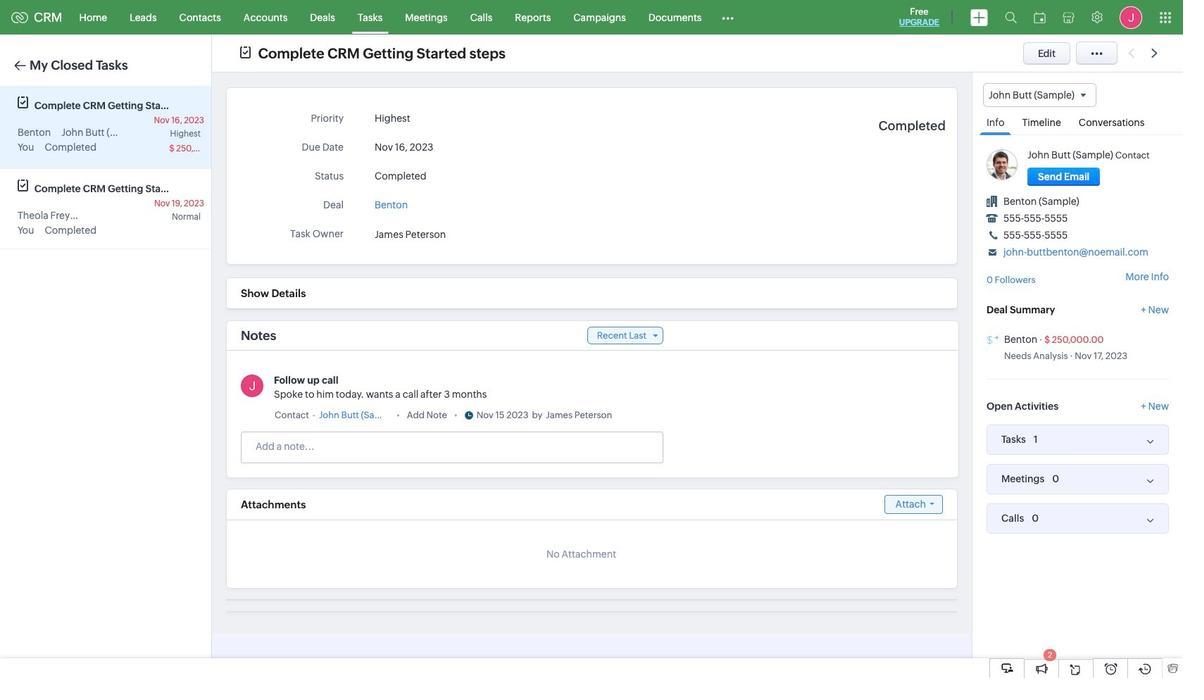 Task type: vqa. For each thing, say whether or not it's contained in the screenshot.
Script icon
no



Task type: locate. For each thing, give the bounding box(es) containing it.
None button
[[1028, 168, 1101, 186]]

Add a note... field
[[242, 440, 662, 454]]

None field
[[983, 83, 1097, 107]]

create menu element
[[962, 0, 997, 34]]

previous record image
[[1129, 49, 1135, 58]]

logo image
[[11, 12, 28, 23]]

create menu image
[[971, 9, 988, 26]]

profile element
[[1112, 0, 1151, 34]]



Task type: describe. For each thing, give the bounding box(es) containing it.
search element
[[997, 0, 1026, 35]]

Other Modules field
[[713, 6, 744, 29]]

calendar image
[[1034, 12, 1046, 23]]

profile image
[[1120, 6, 1143, 29]]

search image
[[1005, 11, 1017, 23]]

next record image
[[1152, 49, 1161, 58]]



